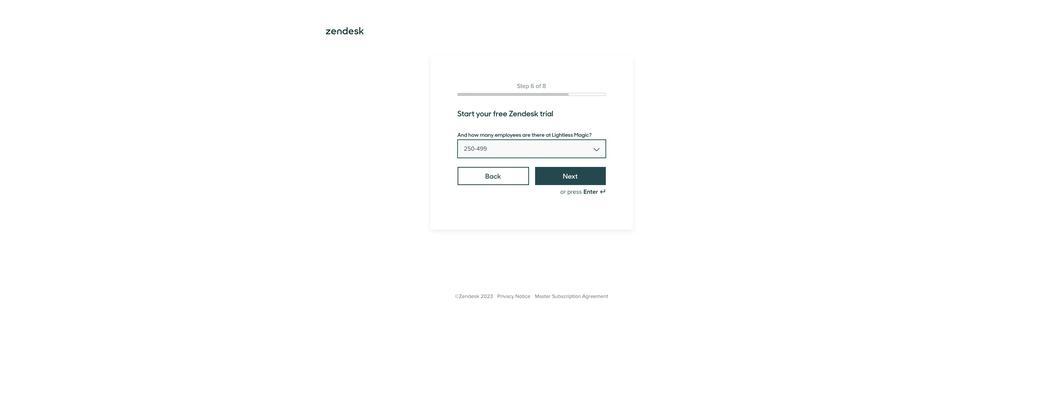 Task type: vqa. For each thing, say whether or not it's contained in the screenshot.
the leftmost star fill image
no



Task type: locate. For each thing, give the bounding box(es) containing it.
lightless
[[552, 131, 573, 138]]

are
[[522, 131, 531, 138]]

trial
[[540, 108, 554, 119]]

back button
[[458, 167, 529, 185]]

6
[[531, 82, 534, 90]]

of
[[536, 82, 541, 90]]

or
[[561, 188, 566, 196]]

many
[[480, 131, 494, 138]]

©zendesk
[[455, 294, 479, 300]]

master subscription agreement link
[[535, 294, 608, 300]]

next
[[563, 171, 578, 181]]

start your free zendesk trial
[[458, 108, 554, 119]]

how
[[468, 131, 479, 138]]

enter image
[[600, 189, 606, 195]]

agreement
[[582, 294, 608, 300]]

privacy notice link
[[498, 294, 531, 300]]

8
[[543, 82, 546, 90]]

next button
[[535, 167, 606, 185]]

privacy
[[498, 294, 514, 300]]



Task type: describe. For each thing, give the bounding box(es) containing it.
press
[[568, 188, 582, 196]]

at
[[546, 131, 551, 138]]

back
[[485, 171, 501, 181]]

step
[[517, 82, 529, 90]]

and how many employees are there at lightless magic ?
[[458, 131, 592, 138]]

privacy notice
[[498, 294, 531, 300]]

©zendesk 2023
[[455, 294, 493, 300]]

there
[[532, 131, 545, 138]]

subscription
[[552, 294, 581, 300]]

free
[[493, 108, 508, 119]]

enter
[[584, 188, 598, 196]]

employees
[[495, 131, 521, 138]]

master subscription agreement
[[535, 294, 608, 300]]

magic
[[574, 131, 589, 138]]

your
[[476, 108, 492, 119]]

©zendesk 2023 link
[[455, 294, 493, 300]]

step 6 of 8
[[517, 82, 546, 90]]

2023
[[481, 294, 493, 300]]

or press enter
[[561, 188, 598, 196]]

zendesk
[[509, 108, 539, 119]]

start
[[458, 108, 475, 119]]

and
[[458, 131, 467, 138]]

?
[[589, 131, 592, 138]]

notice
[[516, 294, 531, 300]]

zendesk image
[[326, 27, 364, 34]]

master
[[535, 294, 551, 300]]



